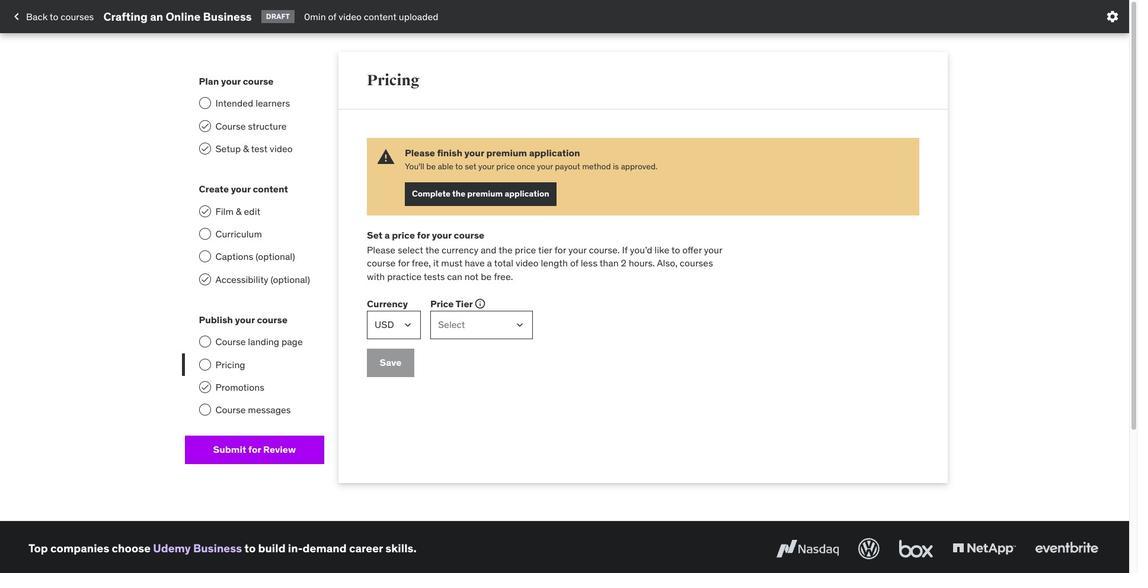 Task type: describe. For each thing, give the bounding box(es) containing it.
course landing page link
[[185, 331, 324, 354]]

can
[[447, 271, 463, 283]]

nasdaq image
[[774, 537, 842, 563]]

your right set
[[479, 161, 495, 172]]

curriculum
[[216, 228, 262, 240]]

incomplete image for captions (optional)
[[199, 251, 211, 263]]

complete the premium application link
[[405, 183, 557, 206]]

1 horizontal spatial a
[[487, 258, 492, 269]]

your up 'course landing page' link
[[235, 314, 255, 326]]

course landing page
[[216, 336, 303, 348]]

application inside the please finish your premium application you'll be able to set your price once your payout method is approved.
[[529, 147, 580, 159]]

0 vertical spatial courses
[[61, 11, 94, 22]]

career
[[349, 542, 383, 556]]

plan your course
[[199, 75, 274, 87]]

free.
[[494, 271, 513, 283]]

companies
[[50, 542, 109, 556]]

intended learners link
[[185, 92, 324, 115]]

submit
[[213, 444, 246, 456]]

like
[[655, 244, 670, 256]]

save
[[380, 357, 402, 369]]

payout
[[555, 161, 580, 172]]

page
[[282, 336, 303, 348]]

back to courses
[[26, 11, 94, 22]]

plan
[[199, 75, 219, 87]]

price inside the please finish your premium application you'll be able to set your price once your payout method is approved.
[[496, 161, 515, 172]]

course for course messages
[[216, 405, 246, 417]]

volkswagen image
[[856, 537, 882, 563]]

for up practice
[[398, 258, 410, 269]]

able
[[438, 161, 454, 172]]

accessibility (optional) link
[[185, 268, 324, 291]]

draft
[[266, 12, 290, 21]]

& for test
[[243, 143, 249, 155]]

an
[[150, 9, 163, 23]]

to inside the please finish your premium application you'll be able to set your price once your payout method is approved.
[[455, 161, 463, 172]]

edit
[[244, 205, 260, 217]]

for up length
[[555, 244, 566, 256]]

film
[[216, 205, 234, 217]]

1 horizontal spatial the
[[452, 189, 466, 199]]

course messages link
[[185, 399, 324, 422]]

you'd
[[630, 244, 653, 256]]

curriculum link
[[185, 223, 324, 246]]

tests
[[424, 271, 445, 283]]

1 vertical spatial premium
[[467, 189, 503, 199]]

small image
[[474, 298, 486, 310]]

to inside set a price for your course please select the currency and the price tier for your course. if you'd like to offer your course for free, it must have a total video length of less than 2 hours. also, courses with practice tests can not be free.
[[672, 244, 680, 256]]

1 vertical spatial content
[[253, 183, 288, 195]]

uploaded
[[399, 11, 439, 22]]

test
[[251, 143, 268, 155]]

not
[[465, 271, 479, 283]]

build
[[258, 542, 286, 556]]

method
[[582, 161, 611, 172]]

top
[[28, 542, 48, 556]]

also,
[[657, 258, 678, 269]]

please inside the please finish your premium application you'll be able to set your price once your payout method is approved.
[[405, 147, 435, 159]]

set
[[367, 229, 383, 241]]

(optional) for accessibility (optional)
[[271, 274, 310, 286]]

publish your course
[[199, 314, 288, 326]]

landing
[[248, 336, 279, 348]]

submit for review button
[[185, 436, 324, 465]]

skills.
[[386, 542, 417, 556]]

free,
[[412, 258, 431, 269]]

select
[[398, 244, 423, 256]]

accessibility (optional)
[[216, 274, 310, 286]]

0 horizontal spatial pricing
[[216, 359, 245, 371]]

1 vertical spatial application
[[505, 189, 550, 199]]

2 vertical spatial price
[[515, 244, 536, 256]]

courses inside set a price for your course please select the currency and the price tier for your course. if you'd like to offer your course for free, it must have a total video length of less than 2 hours. also, courses with practice tests can not be free.
[[680, 258, 713, 269]]

be inside the please finish your premium application you'll be able to set your price once your payout method is approved.
[[427, 161, 436, 172]]

completed element for setup
[[199, 143, 211, 155]]

offer
[[683, 244, 702, 256]]

set a price for your course please select the currency and the price tier for your course. if you'd like to offer your course for free, it must have a total video length of less than 2 hours. also, courses with practice tests can not be free.
[[367, 229, 723, 283]]

course up currency
[[454, 229, 485, 241]]

incomplete image for pricing
[[199, 359, 211, 371]]

learners
[[256, 97, 290, 109]]

your right once
[[537, 161, 553, 172]]

0min of video content uploaded
[[304, 11, 439, 22]]

set
[[465, 161, 477, 172]]

& for edit
[[236, 205, 242, 217]]

your up set
[[465, 147, 484, 159]]

once
[[517, 161, 535, 172]]

finish
[[437, 147, 463, 159]]

0 horizontal spatial of
[[328, 11, 336, 22]]

hours.
[[629, 258, 655, 269]]

review
[[263, 444, 296, 456]]

incomplete image
[[199, 228, 211, 240]]

accessibility
[[216, 274, 268, 286]]

course structure link
[[185, 115, 324, 138]]

is
[[613, 161, 619, 172]]

0 horizontal spatial the
[[426, 244, 439, 256]]

completed element for course
[[199, 120, 211, 132]]

back to courses link
[[9, 7, 94, 27]]

completed element for accessibility
[[199, 274, 211, 286]]

for up select
[[417, 229, 430, 241]]

box image
[[897, 537, 936, 563]]

0min
[[304, 11, 326, 22]]

with
[[367, 271, 385, 283]]

create
[[199, 183, 229, 195]]

your up film & edit
[[231, 183, 251, 195]]

course up intended learners link
[[243, 75, 274, 87]]

in-
[[288, 542, 303, 556]]

2 horizontal spatial the
[[499, 244, 513, 256]]

tier
[[538, 244, 552, 256]]

film & edit link
[[185, 200, 324, 223]]

premium inside the please finish your premium application you'll be able to set your price once your payout method is approved.
[[486, 147, 527, 159]]

your right plan
[[221, 75, 241, 87]]

create your content
[[199, 183, 288, 195]]

practice
[[387, 271, 422, 283]]

demand
[[303, 542, 347, 556]]

it
[[433, 258, 439, 269]]

for inside 'button'
[[248, 444, 261, 456]]

completed image for accessibility (optional)
[[200, 275, 210, 284]]

promotions
[[216, 382, 264, 394]]

course up landing
[[257, 314, 288, 326]]



Task type: vqa. For each thing, say whether or not it's contained in the screenshot.
How to Use the Course Downloads to the bottom
no



Task type: locate. For each thing, give the bounding box(es) containing it.
course for course structure
[[216, 120, 246, 132]]

5 completed element from the top
[[199, 382, 211, 394]]

0 vertical spatial please
[[405, 147, 435, 159]]

of left less
[[570, 258, 579, 269]]

the up total
[[499, 244, 513, 256]]

0 vertical spatial course
[[216, 120, 246, 132]]

your up less
[[569, 244, 587, 256]]

incomplete image inside 'course landing page' link
[[199, 336, 211, 348]]

0 horizontal spatial be
[[427, 161, 436, 172]]

pricing
[[367, 71, 420, 89], [216, 359, 245, 371]]

the
[[452, 189, 466, 199], [426, 244, 439, 256], [499, 244, 513, 256]]

medium image
[[9, 9, 24, 24]]

completed image inside "setup & test video" link
[[200, 144, 210, 154]]

publish
[[199, 314, 233, 326]]

1 vertical spatial please
[[367, 244, 396, 256]]

save button
[[367, 349, 414, 377]]

1 vertical spatial a
[[487, 258, 492, 269]]

content up film & edit link
[[253, 183, 288, 195]]

completed element inside course structure link
[[199, 120, 211, 132]]

udemy
[[153, 542, 191, 556]]

be left able
[[427, 161, 436, 172]]

5 incomplete image from the top
[[199, 405, 211, 417]]

1 horizontal spatial of
[[570, 258, 579, 269]]

completed image left film
[[200, 207, 210, 216]]

incomplete image down incomplete image
[[199, 251, 211, 263]]

if
[[622, 244, 628, 256]]

tier
[[456, 298, 473, 310]]

completed element inside promotions link
[[199, 382, 211, 394]]

course up setup
[[216, 120, 246, 132]]

price
[[431, 298, 454, 310]]

1 horizontal spatial pricing
[[367, 71, 420, 89]]

completed element for film
[[199, 205, 211, 217]]

please
[[405, 147, 435, 159], [367, 244, 396, 256]]

be right not
[[481, 271, 492, 283]]

completed image
[[200, 121, 210, 131], [200, 144, 210, 154], [200, 207, 210, 216], [200, 275, 210, 284]]

the right "complete" on the top of page
[[452, 189, 466, 199]]

0 horizontal spatial content
[[253, 183, 288, 195]]

incomplete image down plan
[[199, 97, 211, 109]]

completed element left accessibility
[[199, 274, 211, 286]]

1 horizontal spatial &
[[243, 143, 249, 155]]

of inside set a price for your course please select the currency and the price tier for your course. if you'd like to offer your course for free, it must have a total video length of less than 2 hours. also, courses with practice tests can not be free.
[[570, 258, 579, 269]]

price up select
[[392, 229, 415, 241]]

approved.
[[621, 161, 658, 172]]

1 horizontal spatial be
[[481, 271, 492, 283]]

0 horizontal spatial please
[[367, 244, 396, 256]]

course for course landing page
[[216, 336, 246, 348]]

to left build
[[245, 542, 256, 556]]

incomplete image inside pricing link
[[199, 359, 211, 371]]

courses down offer
[[680, 258, 713, 269]]

captions (optional)
[[216, 251, 295, 263]]

2 completed image from the top
[[200, 144, 210, 154]]

1 vertical spatial business
[[193, 542, 242, 556]]

business right udemy
[[193, 542, 242, 556]]

incomplete image inside intended learners link
[[199, 97, 211, 109]]

the up 'it'
[[426, 244, 439, 256]]

netapp image
[[951, 537, 1019, 563]]

film & edit
[[216, 205, 260, 217]]

price left tier
[[515, 244, 536, 256]]

0 vertical spatial content
[[364, 11, 397, 22]]

1 vertical spatial &
[[236, 205, 242, 217]]

please down set in the left of the page
[[367, 244, 396, 256]]

top companies choose udemy business to build in-demand career skills.
[[28, 542, 417, 556]]

1 horizontal spatial courses
[[680, 258, 713, 269]]

premium
[[486, 147, 527, 159], [467, 189, 503, 199]]

0 vertical spatial application
[[529, 147, 580, 159]]

course
[[216, 120, 246, 132], [216, 336, 246, 348], [216, 405, 246, 417]]

incomplete image up completed icon
[[199, 359, 211, 371]]

price left once
[[496, 161, 515, 172]]

1 vertical spatial price
[[392, 229, 415, 241]]

setup
[[216, 143, 241, 155]]

incomplete image
[[199, 97, 211, 109], [199, 251, 211, 263], [199, 336, 211, 348], [199, 359, 211, 371], [199, 405, 211, 417]]

& left test at the top left of page
[[243, 143, 249, 155]]

0 vertical spatial pricing
[[367, 71, 420, 89]]

video right 0min
[[339, 11, 362, 22]]

premium up once
[[486, 147, 527, 159]]

a
[[385, 229, 390, 241], [487, 258, 492, 269]]

for
[[417, 229, 430, 241], [555, 244, 566, 256], [398, 258, 410, 269], [248, 444, 261, 456]]

4 incomplete image from the top
[[199, 359, 211, 371]]

have
[[465, 258, 485, 269]]

completed element down plan
[[199, 120, 211, 132]]

intended
[[216, 97, 253, 109]]

3 completed image from the top
[[200, 207, 210, 216]]

pricing link
[[185, 354, 324, 377]]

0 vertical spatial of
[[328, 11, 336, 22]]

complete
[[412, 189, 451, 199]]

application up payout
[[529, 147, 580, 159]]

course up with
[[367, 258, 396, 269]]

completed element inside film & edit link
[[199, 205, 211, 217]]

1 vertical spatial (optional)
[[271, 274, 310, 286]]

a right set in the left of the page
[[385, 229, 390, 241]]

completed element left film
[[199, 205, 211, 217]]

crafting
[[103, 9, 148, 23]]

courses right 'back'
[[61, 11, 94, 22]]

0 vertical spatial video
[[339, 11, 362, 22]]

video right test at the top left of page
[[270, 143, 293, 155]]

4 completed image from the top
[[200, 275, 210, 284]]

complete the premium application
[[412, 189, 550, 199]]

application
[[529, 147, 580, 159], [505, 189, 550, 199]]

currency
[[442, 244, 479, 256]]

2 vertical spatial video
[[516, 258, 539, 269]]

1 horizontal spatial video
[[339, 11, 362, 22]]

video
[[339, 11, 362, 22], [270, 143, 293, 155], [516, 258, 539, 269]]

for left review
[[248, 444, 261, 456]]

1 vertical spatial courses
[[680, 258, 713, 269]]

completed element left setup
[[199, 143, 211, 155]]

0 horizontal spatial &
[[236, 205, 242, 217]]

of
[[328, 11, 336, 22], [570, 258, 579, 269]]

1 horizontal spatial please
[[405, 147, 435, 159]]

completed image left accessibility
[[200, 275, 210, 284]]

0 vertical spatial premium
[[486, 147, 527, 159]]

2 horizontal spatial video
[[516, 258, 539, 269]]

1 incomplete image from the top
[[199, 97, 211, 109]]

messages
[[248, 405, 291, 417]]

1 vertical spatial video
[[270, 143, 293, 155]]

please inside set a price for your course please select the currency and the price tier for your course. if you'd like to offer your course for free, it must have a total video length of less than 2 hours. also, courses with practice tests can not be free.
[[367, 244, 396, 256]]

your right offer
[[704, 244, 723, 256]]

total
[[494, 258, 514, 269]]

1 completed element from the top
[[199, 120, 211, 132]]

incomplete image inside captions (optional) 'link'
[[199, 251, 211, 263]]

0 horizontal spatial a
[[385, 229, 390, 241]]

0 vertical spatial a
[[385, 229, 390, 241]]

0 vertical spatial &
[[243, 143, 249, 155]]

completed image left setup
[[200, 144, 210, 154]]

1 vertical spatial pricing
[[216, 359, 245, 371]]

submit for review
[[213, 444, 296, 456]]

completed image inside course structure link
[[200, 121, 210, 131]]

1 course from the top
[[216, 120, 246, 132]]

2 incomplete image from the top
[[199, 251, 211, 263]]

content left uploaded
[[364, 11, 397, 22]]

1 vertical spatial be
[[481, 271, 492, 283]]

must
[[441, 258, 463, 269]]

structure
[[248, 120, 287, 132]]

captions
[[216, 251, 253, 263]]

a down and
[[487, 258, 492, 269]]

course structure
[[216, 120, 287, 132]]

completed image inside accessibility (optional) link
[[200, 275, 210, 284]]

1 vertical spatial of
[[570, 258, 579, 269]]

(optional) up accessibility (optional)
[[256, 251, 295, 263]]

course settings image
[[1106, 9, 1120, 24]]

eventbrite image
[[1033, 537, 1101, 563]]

0 vertical spatial business
[[203, 9, 252, 23]]

(optional) for captions (optional)
[[256, 251, 295, 263]]

less
[[581, 258, 598, 269]]

promotions link
[[185, 377, 324, 399]]

completed element left promotions
[[199, 382, 211, 394]]

completed element inside "setup & test video" link
[[199, 143, 211, 155]]

be inside set a price for your course please select the currency and the price tier for your course. if you'd like to offer your course for free, it must have a total video length of less than 2 hours. also, courses with practice tests can not be free.
[[481, 271, 492, 283]]

course.
[[589, 244, 620, 256]]

your up currency
[[432, 229, 452, 241]]

currency
[[367, 298, 408, 310]]

premium down set
[[467, 189, 503, 199]]

price tier
[[431, 298, 473, 310]]

video inside set a price for your course please select the currency and the price tier for your course. if you'd like to offer your course for free, it must have a total video length of less than 2 hours. also, courses with practice tests can not be free.
[[516, 258, 539, 269]]

3 incomplete image from the top
[[199, 336, 211, 348]]

please finish your premium application you'll be able to set your price once your payout method is approved.
[[405, 147, 658, 172]]

0 horizontal spatial courses
[[61, 11, 94, 22]]

1 horizontal spatial content
[[364, 11, 397, 22]]

online
[[166, 9, 201, 23]]

incomplete image down completed icon
[[199, 405, 211, 417]]

completed image for setup & test video
[[200, 144, 210, 154]]

setup & test video
[[216, 143, 293, 155]]

incomplete image for course messages
[[199, 405, 211, 417]]

completed image for film & edit
[[200, 207, 210, 216]]

incomplete image for intended learners
[[199, 97, 211, 109]]

to inside back to courses link
[[50, 11, 58, 22]]

choose
[[112, 542, 151, 556]]

of right 0min
[[328, 11, 336, 22]]

(optional) inside 'link'
[[256, 251, 295, 263]]

setup & test video link
[[185, 138, 324, 160]]

incomplete image for course landing page
[[199, 336, 211, 348]]

course
[[243, 75, 274, 87], [454, 229, 485, 241], [367, 258, 396, 269], [257, 314, 288, 326]]

incomplete image down publish
[[199, 336, 211, 348]]

2 course from the top
[[216, 336, 246, 348]]

completed image inside film & edit link
[[200, 207, 210, 216]]

2
[[621, 258, 627, 269]]

1 vertical spatial course
[[216, 336, 246, 348]]

your
[[221, 75, 241, 87], [465, 147, 484, 159], [479, 161, 495, 172], [537, 161, 553, 172], [231, 183, 251, 195], [432, 229, 452, 241], [569, 244, 587, 256], [704, 244, 723, 256], [235, 314, 255, 326]]

to left set
[[455, 161, 463, 172]]

course down promotions
[[216, 405, 246, 417]]

(optional)
[[256, 251, 295, 263], [271, 274, 310, 286]]

and
[[481, 244, 497, 256]]

to right 'back'
[[50, 11, 58, 22]]

0 vertical spatial be
[[427, 161, 436, 172]]

course down publish your course on the bottom
[[216, 336, 246, 348]]

to right like
[[672, 244, 680, 256]]

please up you'll at the top of the page
[[405, 147, 435, 159]]

4 completed element from the top
[[199, 274, 211, 286]]

incomplete image inside course messages link
[[199, 405, 211, 417]]

completed element
[[199, 120, 211, 132], [199, 143, 211, 155], [199, 205, 211, 217], [199, 274, 211, 286], [199, 382, 211, 394]]

length
[[541, 258, 568, 269]]

video down tier
[[516, 258, 539, 269]]

completed image down plan
[[200, 121, 210, 131]]

& left edit in the left top of the page
[[236, 205, 242, 217]]

(optional) down captions (optional)
[[271, 274, 310, 286]]

1 completed image from the top
[[200, 121, 210, 131]]

0 horizontal spatial video
[[270, 143, 293, 155]]

intended learners
[[216, 97, 290, 109]]

completed image for course structure
[[200, 121, 210, 131]]

2 vertical spatial course
[[216, 405, 246, 417]]

captions (optional) link
[[185, 246, 324, 268]]

back
[[26, 11, 48, 22]]

crafting an online business
[[103, 9, 252, 23]]

price
[[496, 161, 515, 172], [392, 229, 415, 241], [515, 244, 536, 256]]

3 completed element from the top
[[199, 205, 211, 217]]

application down once
[[505, 189, 550, 199]]

2 completed element from the top
[[199, 143, 211, 155]]

than
[[600, 258, 619, 269]]

completed image
[[200, 383, 210, 393]]

0 vertical spatial (optional)
[[256, 251, 295, 263]]

business right online
[[203, 9, 252, 23]]

3 course from the top
[[216, 405, 246, 417]]

0 vertical spatial price
[[496, 161, 515, 172]]

completed element inside accessibility (optional) link
[[199, 274, 211, 286]]

udemy business link
[[153, 542, 242, 556]]



